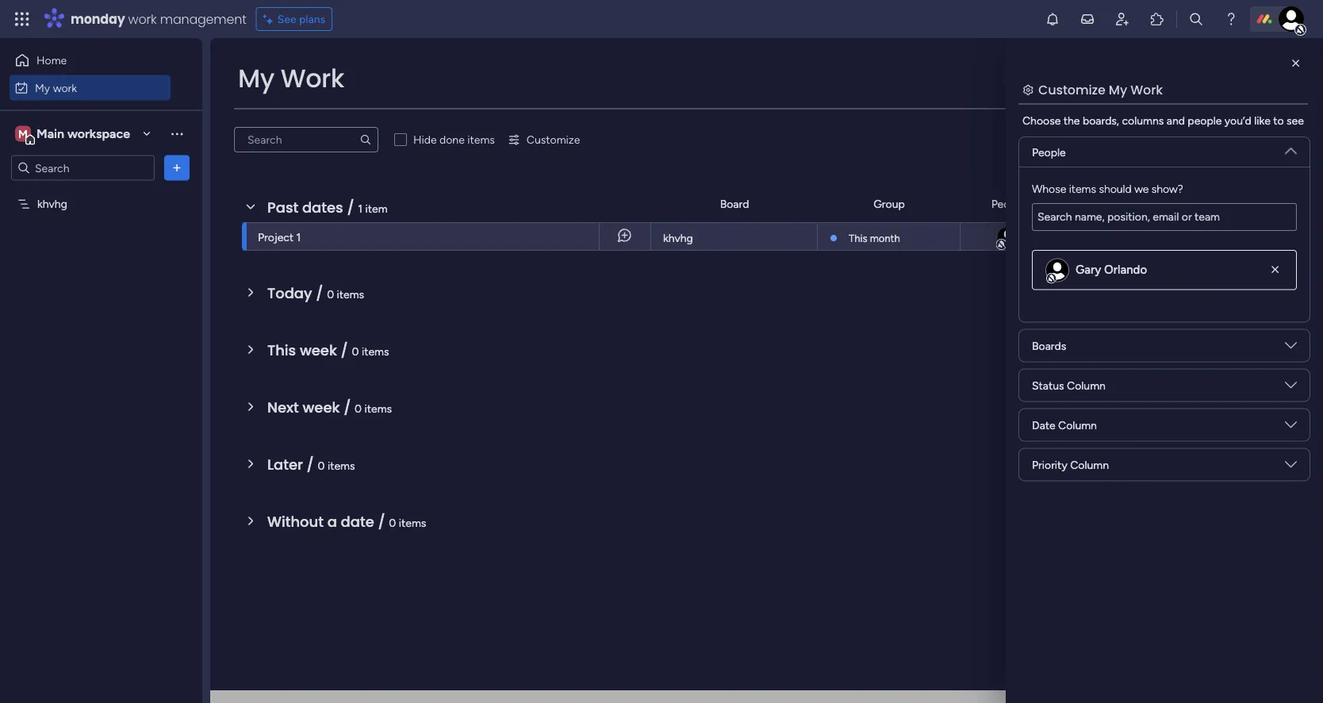 Task type: locate. For each thing, give the bounding box(es) containing it.
inbox image
[[1080, 11, 1096, 27]]

1 left 'item'
[[358, 202, 363, 215]]

2 dapulse dropdown down arrow image from the top
[[1286, 379, 1298, 397]]

board
[[720, 197, 750, 211]]

items inside today / 0 items
[[337, 287, 364, 301]]

work right monday
[[128, 10, 157, 28]]

1 horizontal spatial work
[[1131, 81, 1164, 98]]

items
[[468, 133, 495, 146], [1070, 182, 1097, 195], [337, 287, 364, 301], [362, 344, 389, 358], [365, 402, 392, 415], [328, 459, 355, 472], [399, 516, 427, 529]]

my down home
[[35, 81, 50, 94]]

0 vertical spatial status
[[1207, 197, 1239, 211]]

option
[[0, 190, 202, 193]]

items left should
[[1070, 182, 1097, 195]]

this week / 0 items
[[267, 340, 389, 360]]

today / 0 items
[[267, 283, 364, 303]]

people
[[1189, 114, 1223, 127]]

1 horizontal spatial date
[[1100, 197, 1124, 211]]

my down see plans 'button'
[[238, 61, 275, 96]]

Search in workspace field
[[33, 159, 133, 177]]

help image
[[1224, 11, 1240, 27]]

boards
[[1033, 339, 1067, 352]]

khvhg
[[37, 197, 67, 211], [664, 231, 694, 245]]

0 vertical spatial work
[[128, 10, 157, 28]]

1 vertical spatial people
[[992, 197, 1026, 211]]

home
[[37, 54, 67, 67]]

1 horizontal spatial work
[[128, 10, 157, 28]]

work
[[281, 61, 345, 96], [1131, 81, 1164, 98]]

0
[[327, 287, 334, 301], [352, 344, 359, 358], [355, 402, 362, 415], [318, 459, 325, 472], [389, 516, 396, 529]]

main workspace
[[37, 126, 130, 141]]

items right date
[[399, 516, 427, 529]]

1 horizontal spatial this
[[849, 232, 868, 244]]

my for my work
[[238, 61, 275, 96]]

0 vertical spatial 1
[[358, 202, 363, 215]]

column up date column
[[1068, 379, 1106, 392]]

1 vertical spatial column
[[1059, 418, 1098, 432]]

gary orlando image
[[1280, 6, 1305, 32]]

status for status column
[[1033, 379, 1065, 392]]

on
[[1234, 231, 1246, 244]]

0 down this week / 0 items
[[355, 402, 362, 415]]

Search name, position, email or team text field
[[1033, 203, 1298, 231]]

0 horizontal spatial date
[[1033, 418, 1056, 432]]

1 dapulse dropdown down arrow image from the top
[[1286, 339, 1298, 357]]

items inside later / 0 items
[[328, 459, 355, 472]]

0 horizontal spatial 1
[[297, 230, 301, 244]]

this for month
[[849, 232, 868, 244]]

this up next
[[267, 340, 296, 360]]

1 vertical spatial work
[[53, 81, 77, 94]]

date
[[341, 512, 374, 532]]

work inside button
[[53, 81, 77, 94]]

my work
[[238, 61, 345, 96]]

columns
[[1123, 114, 1165, 127]]

column for priority column
[[1071, 458, 1110, 471]]

main content
[[210, 38, 1324, 703]]

khvhg link
[[661, 223, 808, 252]]

work for monday
[[128, 10, 157, 28]]

None text field
[[1033, 203, 1298, 231]]

options image
[[169, 160, 185, 176]]

dapulse dropdown down arrow image for status column
[[1286, 379, 1298, 397]]

/ down this week / 0 items
[[344, 397, 351, 418]]

choose the boards, columns and people you'd like to see
[[1023, 114, 1305, 127]]

my
[[238, 61, 275, 96], [1110, 81, 1128, 98], [35, 81, 50, 94]]

work
[[128, 10, 157, 28], [53, 81, 77, 94]]

0 horizontal spatial this
[[267, 340, 296, 360]]

work down home
[[53, 81, 77, 94]]

workspace options image
[[169, 126, 185, 141]]

date
[[1100, 197, 1124, 211], [1033, 418, 1056, 432]]

column right priority
[[1071, 458, 1110, 471]]

/ left 'item'
[[347, 197, 355, 217]]

customize my work
[[1039, 81, 1164, 98]]

none search field inside main content
[[234, 127, 379, 152]]

column up priority column
[[1059, 418, 1098, 432]]

0 right date
[[389, 516, 396, 529]]

customize
[[1039, 81, 1106, 98], [527, 133, 581, 146]]

pr
[[1317, 197, 1324, 211]]

1 horizontal spatial status
[[1207, 197, 1239, 211]]

0 horizontal spatial khvhg
[[37, 197, 67, 211]]

customize inside button
[[527, 133, 581, 146]]

1 horizontal spatial khvhg
[[664, 231, 694, 245]]

see
[[1288, 114, 1305, 127]]

0 right later
[[318, 459, 325, 472]]

0 vertical spatial customize
[[1039, 81, 1106, 98]]

items down this week / 0 items
[[365, 402, 392, 415]]

month
[[871, 232, 901, 244]]

it
[[1249, 231, 1256, 244]]

1 vertical spatial customize
[[527, 133, 581, 146]]

1 horizontal spatial 1
[[358, 202, 363, 215]]

3 dapulse dropdown down arrow image from the top
[[1286, 419, 1298, 437]]

status up working on it
[[1207, 197, 1239, 211]]

week for this
[[300, 340, 337, 360]]

week
[[300, 340, 337, 360], [303, 397, 340, 418]]

0 vertical spatial date
[[1100, 197, 1124, 211]]

15,
[[1104, 230, 1117, 243]]

date up priority
[[1033, 418, 1056, 432]]

1 right project
[[297, 230, 301, 244]]

my work button
[[10, 75, 171, 100]]

date down whose items should we show? at the top of the page
[[1100, 197, 1124, 211]]

1 horizontal spatial my
[[238, 61, 275, 96]]

this
[[849, 232, 868, 244], [267, 340, 296, 360]]

khvhg inside khvhg link
[[664, 231, 694, 245]]

without
[[267, 512, 324, 532]]

my up boards,
[[1110, 81, 1128, 98]]

0 horizontal spatial people
[[992, 197, 1026, 211]]

dapulse dropdown down arrow image
[[1286, 339, 1298, 357], [1286, 379, 1298, 397], [1286, 419, 1298, 437], [1286, 458, 1298, 476]]

gary orlando
[[1076, 263, 1148, 277]]

/ right today
[[316, 283, 323, 303]]

work up the columns
[[1131, 81, 1164, 98]]

4 dapulse dropdown down arrow image from the top
[[1286, 458, 1298, 476]]

items inside 'without a date / 0 items'
[[399, 516, 427, 529]]

my inside my work button
[[35, 81, 50, 94]]

0 horizontal spatial work
[[53, 81, 77, 94]]

items inside this week / 0 items
[[362, 344, 389, 358]]

past
[[267, 197, 299, 217]]

whose items should we show?
[[1033, 182, 1184, 195]]

column
[[1068, 379, 1106, 392], [1059, 418, 1098, 432], [1071, 458, 1110, 471]]

choose
[[1023, 114, 1062, 127]]

/
[[347, 197, 355, 217], [316, 283, 323, 303], [341, 340, 348, 360], [344, 397, 351, 418], [307, 454, 314, 475], [378, 512, 386, 532]]

dapulse dropdown down arrow image for priority column
[[1286, 458, 1298, 476]]

items right later
[[328, 459, 355, 472]]

1 horizontal spatial customize
[[1039, 81, 1106, 98]]

0 horizontal spatial my
[[35, 81, 50, 94]]

0 vertical spatial people
[[1033, 145, 1067, 159]]

1 vertical spatial status
[[1033, 379, 1065, 392]]

items up next week / 0 items
[[362, 344, 389, 358]]

hide
[[414, 133, 437, 146]]

1 vertical spatial khvhg
[[664, 231, 694, 245]]

week for next
[[303, 397, 340, 418]]

monday
[[71, 10, 125, 28]]

0 horizontal spatial customize
[[527, 133, 581, 146]]

1 vertical spatial this
[[267, 340, 296, 360]]

dates
[[302, 197, 343, 217]]

status
[[1207, 197, 1239, 211], [1033, 379, 1065, 392]]

apps image
[[1150, 11, 1166, 27]]

should
[[1100, 182, 1132, 195]]

later / 0 items
[[267, 454, 355, 475]]

none text field inside main content
[[1033, 203, 1298, 231]]

like
[[1255, 114, 1271, 127]]

0 horizontal spatial status
[[1033, 379, 1065, 392]]

0 up next week / 0 items
[[352, 344, 359, 358]]

work down plans
[[281, 61, 345, 96]]

week down today / 0 items
[[300, 340, 337, 360]]

Filter dashboard by text search field
[[234, 127, 379, 152]]

plans
[[299, 12, 326, 26]]

without a date / 0 items
[[267, 512, 427, 532]]

gary orlando image
[[1047, 259, 1069, 281]]

09:00
[[1119, 230, 1148, 243]]

0 inside this week / 0 items
[[352, 344, 359, 358]]

1 horizontal spatial people
[[1033, 145, 1067, 159]]

dapulse dropdown down arrow image for date column
[[1286, 419, 1298, 437]]

0 vertical spatial column
[[1068, 379, 1106, 392]]

0 vertical spatial this
[[849, 232, 868, 244]]

1
[[358, 202, 363, 215], [297, 230, 301, 244]]

2 horizontal spatial my
[[1110, 81, 1128, 98]]

None search field
[[234, 127, 379, 152]]

items up this week / 0 items
[[337, 287, 364, 301]]

customize for customize my work
[[1039, 81, 1106, 98]]

status down boards
[[1033, 379, 1065, 392]]

0 right today
[[327, 287, 334, 301]]

people
[[1033, 145, 1067, 159], [992, 197, 1026, 211]]

search everything image
[[1189, 11, 1205, 27]]

hide done items
[[414, 133, 495, 146]]

1 vertical spatial week
[[303, 397, 340, 418]]

week right next
[[303, 397, 340, 418]]

1 vertical spatial date
[[1033, 418, 1056, 432]]

see plans
[[278, 12, 326, 26]]

0 vertical spatial week
[[300, 340, 337, 360]]

0 vertical spatial khvhg
[[37, 197, 67, 211]]

group
[[874, 197, 906, 211]]

you'd
[[1225, 114, 1252, 127]]

2 vertical spatial column
[[1071, 458, 1110, 471]]

this left "month"
[[849, 232, 868, 244]]



Task type: describe. For each thing, give the bounding box(es) containing it.
0 inside next week / 0 items
[[355, 402, 362, 415]]

date column
[[1033, 418, 1098, 432]]

later
[[267, 454, 303, 475]]

boards,
[[1083, 114, 1120, 127]]

nov 15, 09:00 am
[[1083, 230, 1166, 243]]

and
[[1167, 114, 1186, 127]]

my for my work
[[35, 81, 50, 94]]

search image
[[360, 133, 372, 146]]

to
[[1274, 114, 1285, 127]]

show?
[[1152, 182, 1184, 195]]

monday work management
[[71, 10, 247, 28]]

select product image
[[14, 11, 30, 27]]

the
[[1064, 114, 1081, 127]]

working
[[1190, 231, 1231, 244]]

see
[[278, 12, 297, 26]]

working on it
[[1190, 231, 1256, 244]]

main
[[37, 126, 64, 141]]

whose
[[1033, 182, 1067, 195]]

/ up next week / 0 items
[[341, 340, 348, 360]]

khvhg inside khvhg list box
[[37, 197, 67, 211]]

khvhg list box
[[0, 187, 202, 432]]

/ right date
[[378, 512, 386, 532]]

customize for customize
[[527, 133, 581, 146]]

workspace
[[67, 126, 130, 141]]

1 inside the past dates / 1 item
[[358, 202, 363, 215]]

my inside main content
[[1110, 81, 1128, 98]]

0 inside 'without a date / 0 items'
[[389, 516, 396, 529]]

column for status column
[[1068, 379, 1106, 392]]

today
[[267, 283, 312, 303]]

v2 overdue deadline image
[[1062, 229, 1075, 244]]

item
[[366, 202, 388, 215]]

dapulse dropdown down arrow image for boards
[[1286, 339, 1298, 357]]

status for status
[[1207, 197, 1239, 211]]

am
[[1150, 230, 1166, 243]]

0 inside later / 0 items
[[318, 459, 325, 472]]

invite members image
[[1115, 11, 1131, 27]]

see plans button
[[256, 7, 333, 31]]

/ right later
[[307, 454, 314, 475]]

a
[[328, 512, 337, 532]]

done
[[440, 133, 465, 146]]

workspace selection element
[[15, 124, 133, 145]]

home button
[[10, 48, 171, 73]]

main content containing past dates /
[[210, 38, 1324, 703]]

project
[[258, 230, 294, 244]]

orlando
[[1105, 263, 1148, 277]]

next week / 0 items
[[267, 397, 392, 418]]

work for my
[[53, 81, 77, 94]]

nov
[[1083, 230, 1102, 243]]

column for date column
[[1059, 418, 1098, 432]]

dapulse dropdown down arrow image
[[1286, 139, 1298, 157]]

date for date
[[1100, 197, 1124, 211]]

m
[[18, 127, 28, 140]]

status column
[[1033, 379, 1106, 392]]

1 vertical spatial 1
[[297, 230, 301, 244]]

items right done
[[468, 133, 495, 146]]

workspace image
[[15, 125, 31, 142]]

gary
[[1076, 263, 1102, 277]]

customize button
[[502, 127, 587, 152]]

0 horizontal spatial work
[[281, 61, 345, 96]]

0 inside today / 0 items
[[327, 287, 334, 301]]

priority column
[[1033, 458, 1110, 471]]

gary orlando link
[[1076, 263, 1148, 277]]

this month
[[849, 232, 901, 244]]

date for date column
[[1033, 418, 1056, 432]]

we
[[1135, 182, 1150, 195]]

work inside main content
[[1131, 81, 1164, 98]]

my work
[[35, 81, 77, 94]]

this for week
[[267, 340, 296, 360]]

next
[[267, 397, 299, 418]]

items inside next week / 0 items
[[365, 402, 392, 415]]

priority
[[1033, 458, 1068, 471]]

project 1
[[258, 230, 301, 244]]

notifications image
[[1045, 11, 1061, 27]]

past dates / 1 item
[[267, 197, 388, 217]]

management
[[160, 10, 247, 28]]



Task type: vqa. For each thing, say whether or not it's contained in the screenshot.
the bottommost 'Gary Orlando' icon
no



